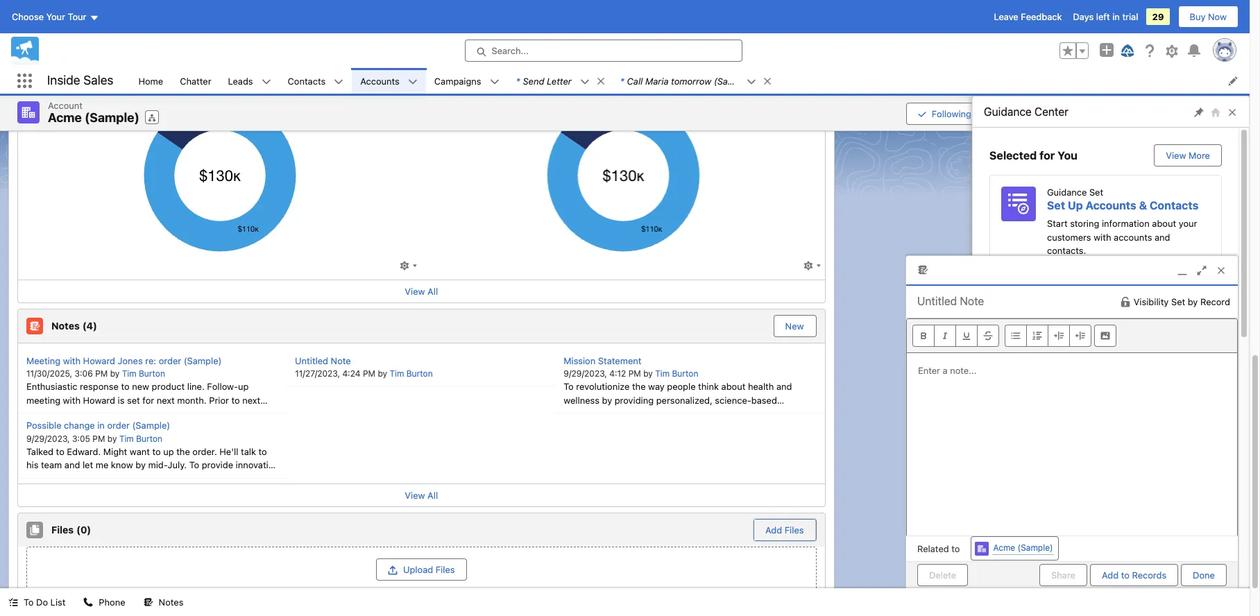 Task type: vqa. For each thing, say whether or not it's contained in the screenshot.


Task type: describe. For each thing, give the bounding box(es) containing it.
burton inside mission statement 9/29/2023, 4:12 pm by tim burton to revolutionize the way people think about health and wellness by providing personalized, science-based solutions that empower individuals to take control of their own health.
[[672, 368, 698, 379]]

by for influence by campaign
[[67, 26, 78, 37]]

upload
[[403, 564, 433, 575]]

by down revolutionize
[[602, 395, 612, 406]]

contacts link
[[279, 68, 334, 94]]

succeed.
[[1153, 350, 1191, 362]]

personalized,
[[656, 395, 713, 406]]

to inside possible change in order (sample) 9/29/2023, 3:05 pm by tim burton talked to edward. might want to up the order. he'll talk to his team and let me know by mid-july. to provide innovative and sustainable solutions that improve the lives of people around the world.
[[189, 459, 199, 470]]

home link
[[130, 68, 172, 94]]

storing
[[1070, 218, 1099, 229]]

inside sales
[[47, 73, 113, 88]]

mission
[[564, 355, 596, 366]]

delete for top delete button
[[1171, 108, 1198, 119]]

guidance for guidance set set up accounts & contacts start storing information about your customers with accounts and contacts.
[[1047, 187, 1087, 198]]

* for * call maria tomorrow (sample)
[[620, 75, 624, 86]]

the left lives
[[190, 473, 204, 484]]

1 vertical spatial set
[[1047, 199, 1065, 212]]

1 horizontal spatial influence
[[102, 3, 147, 14]]

contacts inside guidance set set up accounts & contacts start storing information about your customers with accounts and contacts.
[[1150, 199, 1199, 212]]

solutions inside mission statement 9/29/2023, 4:12 pm by tim burton to revolutionize the way people think about health and wellness by providing personalized, science-based solutions that empower individuals to take control of their own health.
[[564, 408, 602, 419]]

phone button
[[75, 588, 134, 616]]

deliver
[[1047, 318, 1085, 331]]

text default image inside campaigns list item
[[490, 77, 499, 87]]

by left the record
[[1188, 296, 1198, 307]]

order.
[[192, 446, 217, 457]]

know
[[111, 459, 133, 470]]

and inside "start creating reports and dashboards that help your sales reps succeed."
[[1140, 337, 1155, 348]]

tomorrow
[[671, 75, 711, 86]]

teams
[[1047, 598, 1082, 610]]

start inside "start creating reports and dashboards that help your sales reps succeed."
[[1047, 337, 1068, 348]]

(sample) inside possible change in order (sample) 9/29/2023, 3:05 pm by tim burton talked to edward. might want to up the order. he'll talk to his team and let me know by mid-july. to provide innovative and sustainable solutions that improve the lives of people around the world.
[[132, 420, 170, 431]]

campaign inside campaign influence link
[[51, 3, 100, 14]]

do inside the "meeting with howard jones re: order (sample) 11/30/2025, 3:06 pm by tim burton enthusiastic response to new product line. follow-up meeting with howard is set for next month. prior to next meeting, need to: send proposal to howard's team make adjustments to demo do run through with anne and jason"
[[117, 422, 129, 433]]

to do list
[[24, 597, 66, 608]]

and up the sustainable
[[64, 459, 80, 470]]

center
[[1035, 105, 1069, 118]]

4:24
[[342, 368, 361, 379]]

new
[[132, 381, 149, 392]]

meeting
[[26, 355, 60, 366]]

that inside "start creating reports and dashboards that help your sales reps succeed."
[[1047, 350, 1064, 362]]

leave
[[994, 11, 1019, 22]]

line.
[[187, 381, 205, 392]]

up
[[1068, 199, 1083, 212]]

record
[[1200, 296, 1230, 307]]

meeting with howard jones re: order (sample) 11/30/2025, 3:06 pm by tim burton enthusiastic response to new product line. follow-up meeting with howard is set for next month. prior to next meeting, need to: send proposal to howard's team make adjustments to demo do run through with anne and jason
[[26, 355, 271, 433]]

of inside possible change in order (sample) 9/29/2023, 3:05 pm by tim burton talked to edward. might want to up the order. he'll talk to his team and let me know by mid-july. to provide innovative and sustainable solutions that improve the lives of people around the world.
[[228, 473, 236, 484]]

0 horizontal spatial sales
[[83, 73, 113, 88]]

empower
[[623, 408, 662, 419]]

creating
[[1070, 337, 1105, 348]]

tim inside the "meeting with howard jones re: order (sample) 11/30/2025, 3:06 pm by tim burton enthusiastic response to new product line. follow-up meeting with howard is set for next month. prior to next meeting, need to: send proposal to howard's team make adjustments to demo do run through with anne and jason"
[[122, 368, 136, 379]]

all opportunities for influence by campaign type
[[440, 48, 511, 59]]

help
[[1066, 350, 1084, 362]]

burton inside the "meeting with howard jones re: order (sample) 11/30/2025, 3:06 pm by tim burton enthusiastic response to new product line. follow-up meeting with howard is set for next month. prior to next meeting, need to: send proposal to howard's team make adjustments to demo do run through with anne and jason"
[[139, 368, 165, 379]]

(sample) inside the "meeting with howard jones re: order (sample) 11/30/2025, 3:06 pm by tim burton enthusiastic response to new product line. follow-up meeting with howard is set for next month. prior to next meeting, need to: send proposal to howard's team make adjustments to demo do run through with anne and jason"
[[184, 355, 222, 366]]

selected for you
[[990, 149, 1078, 162]]

set
[[127, 395, 140, 406]]

control
[[743, 408, 772, 419]]

howard's
[[176, 408, 216, 419]]

1 horizontal spatial sales
[[1100, 573, 1129, 585]]

month.
[[177, 395, 207, 406]]

the down the sustainable
[[58, 486, 72, 498]]

mid-
[[148, 459, 168, 470]]

tour
[[68, 11, 86, 22]]

influence for influence by campaign
[[26, 26, 65, 37]]

me
[[96, 459, 108, 470]]

people inside possible change in order (sample) 9/29/2023, 3:05 pm by tim burton talked to edward. might want to up the order. he'll talk to his team and let me know by mid-july. to provide innovative and sustainable solutions that improve the lives of people around the world.
[[239, 473, 267, 484]]

* call maria tomorrow (sample)
[[620, 75, 752, 86]]

add to records button
[[1090, 564, 1178, 586]]

pm inside the "meeting with howard jones re: order (sample) 11/30/2025, 3:06 pm by tim burton enthusiastic response to new product line. follow-up meeting with howard is set for next month. prior to next meeting, need to: send proposal to howard's team make adjustments to demo do run through with anne and jason"
[[95, 368, 108, 379]]

july.
[[168, 459, 187, 470]]

records
[[1132, 569, 1167, 581]]

text default image right 'tomorrow'
[[747, 77, 756, 87]]

list containing home
[[130, 68, 1250, 94]]

text default image up deliver accurate reporting
[[1120, 296, 1131, 307]]

toolbar inside dialog
[[907, 319, 1237, 353]]

and down his
[[26, 473, 42, 484]]

to inside button
[[24, 597, 34, 608]]

burton inside possible change in order (sample) 9/29/2023, 3:05 pm by tim burton talked to edward. might want to up the order. he'll talk to his team and let me know by mid-july. to provide innovative and sustainable solutions that improve the lives of people around the world.
[[136, 433, 162, 444]]

pm inside possible change in order (sample) 9/29/2023, 3:05 pm by tim burton talked to edward. might want to up the order. he'll talk to his team and let me know by mid-july. to provide innovative and sustainable solutions that improve the lives of people around the world.
[[93, 433, 105, 444]]

campaign for influence by campaign
[[81, 26, 123, 37]]

hierarchy
[[1069, 108, 1109, 119]]

reps
[[1132, 350, 1150, 362]]

team inside the "meeting with howard jones re: order (sample) 11/30/2025, 3:06 pm by tim burton enthusiastic response to new product line. follow-up meeting with howard is set for next month. prior to next meeting, need to: send proposal to howard's team make adjustments to demo do run through with anne and jason"
[[218, 408, 239, 419]]

upload files
[[403, 564, 455, 575]]

for inside the "meeting with howard jones re: order (sample) 11/30/2025, 3:06 pm by tim burton enthusiastic response to new product line. follow-up meeting with howard is set for next month. prior to next meeting, need to: send proposal to howard's team make adjustments to demo do run through with anne and jason"
[[142, 395, 154, 406]]

0 vertical spatial acme
[[48, 110, 82, 125]]

drop
[[408, 586, 428, 597]]

tim burton link for to revolutionize the way people think about health and wellness by providing personalized, science-based solutions that empower individuals to take control of their own health.
[[655, 368, 698, 379]]

meeting,
[[26, 408, 63, 419]]

proposal
[[126, 408, 163, 419]]

revolutionize
[[576, 381, 630, 392]]

targets?
[[1132, 573, 1178, 585]]

tim burton link for enthusiastic response to new product line. follow-up meeting with howard is set for next month. prior to next meeting, need to: send proposal to howard's team make adjustments to demo do run through with anne and jason
[[122, 368, 165, 379]]

he'll
[[219, 446, 238, 457]]

up inside possible change in order (sample) 9/29/2023, 3:05 pm by tim burton talked to edward. might want to up the order. he'll talk to his team and let me know by mid-july. to provide innovative and sustainable solutions that improve the lives of people around the world.
[[163, 446, 174, 457]]

with up 3:06
[[63, 355, 81, 366]]

delete for delete button to the bottom
[[929, 569, 956, 581]]

leads list item
[[220, 68, 279, 94]]

* for * send letter
[[516, 75, 520, 86]]

text default image inside accounts list item
[[408, 77, 418, 87]]

and inside guidance set set up accounts & contacts start storing information about your customers with accounts and contacts.
[[1155, 231, 1170, 243]]

text default image inside phone button
[[84, 598, 93, 607]]

notes for notes
[[159, 597, 184, 608]]

influence by campaign type
[[430, 26, 549, 37]]

tim burton link for talked to edward. might want to up the order. he'll talk to his team and let me know by mid-july. to provide innovative and sustainable solutions that improve the lives of people around the world.
[[119, 433, 162, 444]]

untitled
[[295, 355, 328, 366]]

accounts list item
[[352, 68, 426, 94]]

guidance set set up accounts & contacts start storing information about your customers with accounts and contacts.
[[1047, 187, 1199, 256]]

health.
[[583, 422, 612, 433]]

(0)
[[76, 524, 91, 536]]

0 vertical spatial delete button
[[1159, 103, 1210, 125]]

that inside mission statement 9/29/2023, 4:12 pm by tim burton to revolutionize the way people think about health and wellness by providing personalized, science-based solutions that empower individuals to take control of their own health.
[[604, 408, 621, 419]]

by up might
[[107, 433, 117, 444]]

to up 3:05
[[80, 422, 89, 433]]

acme (sample) link
[[993, 542, 1053, 555]]

2 horizontal spatial sales
[[1176, 585, 1205, 598]]

tim burton link right 4:24
[[390, 368, 433, 379]]

choose your tour
[[12, 11, 86, 22]]

quota-
[[1099, 585, 1137, 598]]

3:05
[[72, 433, 90, 444]]

by for influence by campaign type
[[471, 26, 482, 37]]

to right talk at the left bottom of page
[[259, 446, 267, 457]]

&
[[1139, 199, 1147, 212]]

individuals
[[664, 408, 709, 419]]

to do list button
[[0, 588, 74, 616]]

opportunities for influence by campaign type
[[453, 48, 511, 59]]

2 howard from the top
[[83, 395, 115, 406]]

mission statement 9/29/2023, 4:12 pm by tim burton to revolutionize the way people think about health and wellness by providing personalized, science-based solutions that empower individuals to take control of their own health.
[[564, 355, 805, 433]]

to right related at the bottom right of the page
[[952, 543, 960, 554]]

to right prior
[[231, 395, 240, 406]]

enthusiastic
[[26, 381, 77, 392]]

1 vertical spatial delete button
[[917, 564, 968, 586]]

* send letter
[[516, 75, 572, 86]]

0 horizontal spatial acme (sample)
[[48, 110, 139, 125]]

buy
[[1190, 11, 1206, 22]]

left
[[1096, 11, 1110, 22]]

view more button
[[1154, 144, 1222, 167]]

want
[[130, 446, 150, 457]]

campaigns list item
[[426, 68, 508, 94]]

files for upload files
[[436, 564, 455, 575]]

providing
[[615, 395, 654, 406]]

what
[[1047, 573, 1076, 585]]

view more
[[1166, 150, 1210, 161]]

1 howard from the top
[[83, 355, 115, 366]]

and inside the "meeting with howard jones re: order (sample) 11/30/2025, 3:06 pm by tim burton enthusiastic response to new product line. follow-up meeting with howard is set for next month. prior to next meeting, need to: send proposal to howard's team make adjustments to demo do run through with anne and jason"
[[228, 422, 243, 433]]

all opportunities button for influence by campaign
[[26, 43, 239, 63]]

by inside the "meeting with howard jones re: order (sample) 11/30/2025, 3:06 pm by tim burton enthusiastic response to new product line. follow-up meeting with howard is set for next month. prior to next meeting, need to: send proposal to howard's team make adjustments to demo do run through with anne and jason"
[[110, 368, 120, 379]]

leads
[[228, 75, 253, 86]]

0 horizontal spatial account
[[48, 100, 83, 111]]

0 vertical spatial view all link
[[405, 286, 438, 297]]

add to records
[[1102, 569, 1167, 581]]

about inside mission statement 9/29/2023, 4:12 pm by tim burton to revolutionize the way people think about health and wellness by providing personalized, science-based solutions that empower individuals to take control of their own health.
[[721, 381, 746, 392]]

might
[[103, 446, 127, 457]]

trial
[[1122, 11, 1138, 22]]

contacts.
[[1047, 245, 1086, 256]]

home
[[138, 75, 163, 86]]

buy now
[[1190, 11, 1227, 22]]

account inside button
[[1032, 108, 1066, 119]]

people inside mission statement 9/29/2023, 4:12 pm by tim burton to revolutionize the way people think about health and wellness by providing personalized, science-based solutions that empower individuals to take control of their own health.
[[667, 381, 696, 392]]

(sample) inside list
[[714, 75, 752, 86]]

anne
[[203, 422, 225, 433]]

9/29/2023, inside mission statement 9/29/2023, 4:12 pm by tim burton to revolutionize the way people think about health and wellness by providing personalized, science-based solutions that empower individuals to take control of their own health.
[[564, 368, 607, 379]]

what are sales targets? the secret to quota-hitting sales teams button
[[1047, 573, 1210, 610]]

29
[[1152, 11, 1164, 22]]

text default image inside the notes "button"
[[143, 598, 153, 607]]

Compose text text field
[[907, 353, 1237, 535]]

contacts list item
[[279, 68, 352, 94]]

own
[[564, 422, 581, 433]]

to inside mission statement 9/29/2023, 4:12 pm by tim burton to revolutionize the way people think about health and wellness by providing personalized, science-based solutions that empower individuals to take control of their own health.
[[564, 381, 574, 392]]

prior
[[209, 395, 229, 406]]

1 list item from the left
[[508, 68, 612, 94]]

improve
[[154, 473, 188, 484]]

by up way
[[643, 368, 653, 379]]



Task type: locate. For each thing, give the bounding box(es) containing it.
2 opportunities from the left
[[453, 48, 511, 59]]

accounts inside guidance set set up accounts & contacts start storing information about your customers with accounts and contacts.
[[1086, 199, 1136, 212]]

format body element
[[1005, 324, 1092, 347]]

guidance inside guidance set set up accounts & contacts start storing information about your customers with accounts and contacts.
[[1047, 187, 1087, 198]]

with down howard's
[[183, 422, 201, 433]]

delete up view more button
[[1171, 108, 1198, 119]]

2 start from the top
[[1047, 337, 1068, 348]]

0 vertical spatial for
[[1040, 149, 1055, 162]]

0 horizontal spatial of
[[228, 473, 236, 484]]

0 vertical spatial to
[[564, 381, 574, 392]]

files inside button
[[785, 524, 804, 535]]

by
[[67, 26, 78, 37], [471, 26, 482, 37]]

all opportunities
[[37, 48, 107, 59], [440, 48, 511, 59]]

0 horizontal spatial opportunities
[[50, 48, 107, 59]]

*
[[516, 75, 520, 86], [620, 75, 624, 86]]

guidance center
[[984, 105, 1069, 118]]

science-
[[715, 395, 751, 406]]

Untitled Note text field
[[906, 286, 1050, 316]]

that
[[1047, 350, 1064, 362], [604, 408, 621, 419], [135, 473, 152, 484]]

adjustments
[[26, 422, 78, 433]]

notes
[[51, 320, 80, 332], [159, 597, 184, 608]]

accounts inside list item
[[360, 75, 400, 86]]

add inside add to records button
[[1102, 569, 1119, 581]]

opportunities down influence by campaign type
[[453, 48, 511, 59]]

call
[[627, 75, 643, 86]]

delete inside status
[[929, 569, 956, 581]]

1 horizontal spatial set
[[1089, 187, 1103, 198]]

the inside mission statement 9/29/2023, 4:12 pm by tim burton to revolutionize the way people think about health and wellness by providing personalized, science-based solutions that empower individuals to take control of their own health.
[[632, 381, 646, 392]]

1 horizontal spatial do
[[117, 422, 129, 433]]

9/29/2023, inside possible change in order (sample) 9/29/2023, 3:05 pm by tim burton talked to edward. might want to up the order. he'll talk to his team and let me know by mid-july. to provide innovative and sustainable solutions that improve the lives of people around the world.
[[26, 433, 70, 444]]

with inside guidance set set up accounts & contacts start storing information about your customers with accounts and contacts.
[[1094, 231, 1111, 243]]

1 horizontal spatial accounts
[[1086, 199, 1136, 212]]

1 vertical spatial for
[[142, 395, 154, 406]]

type
[[529, 26, 549, 37]]

0 horizontal spatial do
[[36, 597, 48, 608]]

1 horizontal spatial delete button
[[1159, 103, 1210, 125]]

do inside button
[[36, 597, 48, 608]]

1 vertical spatial of
[[228, 473, 236, 484]]

1 horizontal spatial all opportunities button
[[430, 43, 642, 63]]

accounts
[[1114, 231, 1152, 243]]

1 horizontal spatial account
[[1032, 108, 1066, 119]]

all opportunities down influence by campaign type
[[440, 48, 511, 59]]

0 vertical spatial accounts
[[360, 75, 400, 86]]

your inside "start creating reports and dashboards that help your sales reps succeed."
[[1087, 350, 1105, 362]]

0 horizontal spatial contacts
[[288, 75, 326, 86]]

to up mid-
[[152, 446, 161, 457]]

order inside the "meeting with howard jones re: order (sample) 11/30/2025, 3:06 pm by tim burton enthusiastic response to new product line. follow-up meeting with howard is set for next month. prior to next meeting, need to: send proposal to howard's team make adjustments to demo do run through with anne and jason"
[[159, 355, 181, 366]]

0 horizontal spatial about
[[721, 381, 746, 392]]

text default image inside to do list button
[[8, 598, 18, 607]]

1 horizontal spatial contacts
[[1150, 199, 1199, 212]]

article what are sales targets? the secret to quota-hitting sales teams
[[1047, 560, 1205, 610]]

start
[[1047, 218, 1068, 229], [1047, 337, 1068, 348]]

burton inside the untitled note 11/27/2023, 4:24 pm by tim burton
[[406, 368, 433, 379]]

article
[[1047, 560, 1074, 571]]

campaign up influence by campaign
[[51, 3, 100, 14]]

1 horizontal spatial to
[[189, 459, 199, 470]]

howard down response
[[83, 395, 115, 406]]

and right health
[[776, 381, 792, 392]]

people down innovative at the left bottom
[[239, 473, 267, 484]]

1 vertical spatial accounts
[[1086, 199, 1136, 212]]

progress bar image
[[1160, 266, 1198, 271]]

howard up 3:06
[[83, 355, 115, 366]]

new button
[[774, 315, 815, 336]]

notes for notes (4)
[[51, 320, 80, 332]]

delete button up view more button
[[1159, 103, 1210, 125]]

opportunities for influence by campaign
[[50, 48, 107, 59]]

0 vertical spatial acme (sample)
[[48, 110, 139, 125]]

campaign down campaign influence link
[[81, 26, 123, 37]]

1 vertical spatial acme (sample)
[[993, 543, 1053, 553]]

about inside guidance set set up accounts & contacts start storing information about your customers with accounts and contacts.
[[1152, 218, 1176, 229]]

account left hierarchy
[[1032, 108, 1066, 119]]

think
[[698, 381, 719, 392]]

acme inside dialog
[[993, 543, 1015, 553]]

1 horizontal spatial guidance
[[1047, 187, 1087, 198]]

phone
[[99, 597, 125, 608]]

1 vertical spatial guidance
[[1047, 187, 1087, 198]]

account down inside
[[48, 100, 83, 111]]

1 horizontal spatial about
[[1152, 218, 1176, 229]]

with down "storing"
[[1094, 231, 1111, 243]]

1 horizontal spatial people
[[667, 381, 696, 392]]

1 view all from the top
[[405, 286, 438, 297]]

with up need
[[63, 395, 80, 406]]

order left run
[[107, 420, 130, 431]]

1 vertical spatial order
[[107, 420, 130, 431]]

11/27/2023,
[[295, 368, 340, 379]]

0 vertical spatial start
[[1047, 218, 1068, 229]]

1 vertical spatial team
[[41, 459, 62, 470]]

2 all opportunities button from the left
[[430, 43, 642, 63]]

1 horizontal spatial up
[[238, 381, 249, 392]]

salesblazer
[[990, 525, 1045, 537]]

guidance up up
[[1047, 187, 1087, 198]]

0 horizontal spatial all opportunities
[[37, 48, 107, 59]]

2 vertical spatial to
[[24, 597, 34, 608]]

set for by
[[1171, 296, 1185, 307]]

solutions down wellness
[[564, 408, 602, 419]]

1 vertical spatial up
[[163, 446, 174, 457]]

by
[[1188, 296, 1198, 307], [110, 368, 120, 379], [378, 368, 387, 379], [643, 368, 653, 379], [602, 395, 612, 406], [107, 433, 117, 444], [136, 459, 146, 470]]

acme down inside
[[48, 110, 82, 125]]

view
[[1009, 108, 1029, 119], [1166, 150, 1186, 161], [405, 286, 425, 297], [405, 490, 425, 501]]

to inside button
[[1121, 569, 1130, 581]]

0 vertical spatial howard
[[83, 355, 115, 366]]

1 all opportunities from the left
[[37, 48, 107, 59]]

0 vertical spatial team
[[218, 408, 239, 419]]

new
[[785, 320, 804, 331]]

0 horizontal spatial people
[[239, 473, 267, 484]]

files
[[51, 524, 74, 536], [785, 524, 804, 535], [436, 564, 455, 575]]

start up customers
[[1047, 218, 1068, 229]]

3:06
[[75, 368, 93, 379]]

2 horizontal spatial files
[[785, 524, 804, 535]]

set for set
[[1089, 187, 1103, 198]]

the up providing
[[632, 381, 646, 392]]

text default image down search...
[[490, 77, 499, 87]]

up up "july."
[[163, 446, 174, 457]]

accounts
[[360, 75, 400, 86], [1086, 199, 1136, 212]]

based
[[751, 395, 777, 406]]

text default image left to do list
[[8, 598, 18, 607]]

leads link
[[220, 68, 261, 94]]

that up 'health.'
[[604, 408, 621, 419]]

your inside guidance set set up accounts & contacts start storing information about your customers with accounts and contacts.
[[1179, 218, 1197, 229]]

notes inside "button"
[[159, 597, 184, 608]]

add inside add files button
[[765, 524, 782, 535]]

solutions inside possible change in order (sample) 9/29/2023, 3:05 pm by tim burton talked to edward. might want to up the order. he'll talk to his team and let me know by mid-july. to provide innovative and sustainable solutions that improve the lives of people around the world.
[[95, 473, 133, 484]]

pm inside the untitled note 11/27/2023, 4:24 pm by tim burton
[[363, 368, 375, 379]]

acme
[[48, 110, 82, 125], [993, 543, 1015, 553]]

format text element
[[913, 324, 999, 347]]

product
[[152, 381, 185, 392]]

text default image
[[762, 76, 772, 86], [408, 77, 418, 87]]

are
[[1078, 573, 1097, 585]]

1 horizontal spatial *
[[620, 75, 624, 86]]

reporting
[[1139, 318, 1192, 331]]

add for add to records
[[1102, 569, 1119, 581]]

0 horizontal spatial delete button
[[917, 564, 968, 586]]

in for change
[[97, 420, 105, 431]]

2 view all from the top
[[405, 490, 438, 501]]

2 vertical spatial set
[[1171, 296, 1185, 307]]

0 horizontal spatial in
[[97, 420, 105, 431]]

0 horizontal spatial team
[[41, 459, 62, 470]]

text default image inside list item
[[762, 76, 772, 86]]

order inside possible change in order (sample) 9/29/2023, 3:05 pm by tim burton talked to edward. might want to up the order. he'll talk to his team and let me know by mid-july. to provide innovative and sustainable solutions that improve the lives of people around the world.
[[107, 420, 130, 431]]

2 vertical spatial that
[[135, 473, 152, 484]]

0 horizontal spatial next
[[157, 395, 175, 406]]

all opportunities button down type
[[430, 43, 642, 63]]

group
[[1060, 42, 1089, 59]]

pm up response
[[95, 368, 108, 379]]

all opportunities button for influence by campaign type
[[430, 43, 642, 63]]

1 vertical spatial start
[[1047, 337, 1068, 348]]

to up the through
[[165, 408, 174, 419]]

text default image
[[596, 76, 606, 86], [261, 77, 271, 87], [334, 77, 344, 87], [490, 77, 499, 87], [580, 77, 590, 87], [747, 77, 756, 87], [1120, 296, 1131, 307], [8, 598, 18, 607], [84, 598, 93, 607], [143, 598, 153, 607]]

talk
[[241, 446, 256, 457]]

1 vertical spatial contacts
[[1150, 199, 1199, 212]]

to right "july."
[[189, 459, 199, 470]]

send inside list item
[[523, 75, 544, 86]]

1 horizontal spatial for
[[1040, 149, 1055, 162]]

2 all opportunities from the left
[[440, 48, 511, 59]]

0 vertical spatial notes
[[51, 320, 80, 332]]

text default image inside contacts list item
[[334, 77, 344, 87]]

his
[[26, 459, 38, 470]]

1 opportunities from the left
[[50, 48, 107, 59]]

1 horizontal spatial that
[[604, 408, 621, 419]]

0 horizontal spatial add
[[765, 524, 782, 535]]

delete down 'related to'
[[929, 569, 956, 581]]

0 horizontal spatial 9/29/2023,
[[26, 433, 70, 444]]

0 vertical spatial about
[[1152, 218, 1176, 229]]

in inside possible change in order (sample) 9/29/2023, 3:05 pm by tim burton talked to edward. might want to up the order. he'll talk to his team and let me know by mid-july. to provide innovative and sustainable solutions that improve the lives of people around the world.
[[97, 420, 105, 431]]

edward.
[[67, 446, 101, 457]]

run
[[132, 422, 146, 433]]

text default image left phone
[[84, 598, 93, 607]]

by inside the untitled note 11/27/2023, 4:24 pm by tim burton
[[378, 368, 387, 379]]

to up quota- on the bottom
[[1121, 569, 1130, 581]]

2 next from the left
[[242, 395, 260, 406]]

howard
[[83, 355, 115, 366], [83, 395, 115, 406]]

toolbar
[[907, 319, 1237, 353]]

tim right 4:24
[[390, 368, 404, 379]]

0 vertical spatial order
[[159, 355, 181, 366]]

guidance for guidance center
[[984, 105, 1032, 118]]

1 vertical spatial 9/29/2023,
[[26, 433, 70, 444]]

next down product
[[157, 395, 175, 406]]

statement
[[598, 355, 642, 366]]

campaigns
[[434, 75, 481, 86]]

solutions down the know
[[95, 473, 133, 484]]

acme (sample) inside dialog
[[993, 543, 1053, 553]]

notes left (4)
[[51, 320, 80, 332]]

1 horizontal spatial delete
[[1171, 108, 1198, 119]]

(sample) down inside sales
[[85, 110, 139, 125]]

list item
[[508, 68, 612, 94], [612, 68, 778, 94]]

by down tour
[[67, 26, 78, 37]]

lives
[[206, 473, 225, 484]]

11/30/2025,
[[26, 368, 72, 379]]

around
[[26, 486, 56, 498]]

of right lives
[[228, 473, 236, 484]]

account image
[[975, 542, 989, 556]]

for up proposal
[[142, 395, 154, 406]]

1 horizontal spatial add
[[1102, 569, 1119, 581]]

1 start from the top
[[1047, 218, 1068, 229]]

1 horizontal spatial team
[[218, 408, 239, 419]]

done
[[1193, 569, 1215, 581]]

team down talked
[[41, 459, 62, 470]]

selected
[[990, 149, 1037, 162]]

opportunities down influence by campaign
[[50, 48, 107, 59]]

acme (sample) down salesblazer
[[993, 543, 1053, 553]]

(4)
[[82, 320, 97, 332]]

campaign up search...
[[484, 26, 526, 37]]

and up the reps
[[1140, 337, 1155, 348]]

secret
[[1047, 585, 1083, 598]]

influence for influence by campaign type
[[430, 26, 468, 37]]

of inside mission statement 9/29/2023, 4:12 pm by tim burton to revolutionize the way people think about health and wellness by providing personalized, science-based solutions that empower individuals to take control of their own health.
[[775, 408, 783, 419]]

burton up personalized,
[[672, 368, 698, 379]]

1 horizontal spatial acme (sample)
[[993, 543, 1053, 553]]

campaign influence link
[[51, 3, 152, 15]]

tim inside mission statement 9/29/2023, 4:12 pm by tim burton to revolutionize the way people think about health and wellness by providing personalized, science-based solutions that empower individuals to take control of their own health.
[[655, 368, 670, 379]]

following
[[932, 108, 971, 119]]

about up "science-"
[[721, 381, 746, 392]]

team inside possible change in order (sample) 9/29/2023, 3:05 pm by tim burton talked to edward. might want to up the order. he'll talk to his team and let me know by mid-july. to provide innovative and sustainable solutions that improve the lives of people around the world.
[[41, 459, 62, 470]]

to up wellness
[[564, 381, 574, 392]]

their
[[786, 408, 805, 419]]

0 horizontal spatial files
[[51, 524, 74, 536]]

add files button
[[754, 519, 815, 540]]

view account hierarchy button
[[997, 103, 1121, 125]]

contacts right &
[[1150, 199, 1199, 212]]

to left take at the right bottom
[[711, 408, 720, 419]]

(sample) up line.
[[184, 355, 222, 366]]

search...
[[492, 45, 529, 56]]

by up campaigns list item
[[471, 26, 482, 37]]

dialog
[[906, 255, 1239, 588]]

0 horizontal spatial that
[[135, 473, 152, 484]]

guidance left center
[[984, 105, 1032, 118]]

(sample) down proposal
[[132, 420, 170, 431]]

or drop files
[[395, 586, 447, 597]]

of left their
[[775, 408, 783, 419]]

to right talked
[[56, 446, 64, 457]]

send inside the "meeting with howard jones re: order (sample) 11/30/2025, 3:06 pm by tim burton enthusiastic response to new product line. follow-up meeting with howard is set for next month. prior to next meeting, need to: send proposal to howard's team make adjustments to demo do run through with anne and jason"
[[102, 408, 124, 419]]

set up set up accounts & contacts button at the right
[[1089, 187, 1103, 198]]

all opportunities down influence by campaign
[[37, 48, 107, 59]]

1 next from the left
[[157, 395, 175, 406]]

start down deliver
[[1047, 337, 1068, 348]]

1 vertical spatial view all
[[405, 490, 438, 501]]

campaign for influence by campaign type
[[484, 26, 526, 37]]

by right 4:24
[[378, 368, 387, 379]]

to inside mission statement 9/29/2023, 4:12 pm by tim burton to revolutionize the way people think about health and wellness by providing personalized, science-based solutions that empower individuals to take control of their own health.
[[711, 408, 720, 419]]

delete status
[[917, 564, 1040, 586]]

(sample) down salesblazer
[[1018, 543, 1053, 553]]

pm down demo
[[93, 433, 105, 444]]

tim burton link up way
[[655, 368, 698, 379]]

text default image inside leads list item
[[261, 77, 271, 87]]

text default image down search... button
[[596, 76, 606, 86]]

make
[[242, 408, 264, 419]]

up inside the "meeting with howard jones re: order (sample) 11/30/2025, 3:06 pm by tim burton enthusiastic response to new product line. follow-up meeting with howard is set for next month. prior to next meeting, need to: send proposal to howard's team make adjustments to demo do run through with anne and jason"
[[238, 381, 249, 392]]

in down to:
[[97, 420, 105, 431]]

2 horizontal spatial to
[[564, 381, 574, 392]]

text default image right letter
[[580, 77, 590, 87]]

0 horizontal spatial accounts
[[360, 75, 400, 86]]

influence right tour
[[102, 3, 147, 14]]

burton down re:
[[139, 368, 165, 379]]

days left in trial
[[1073, 11, 1138, 22]]

contacts inside list item
[[288, 75, 326, 86]]

1 vertical spatial do
[[36, 597, 48, 608]]

(sample)
[[714, 75, 752, 86], [85, 110, 139, 125], [184, 355, 222, 366], [132, 420, 170, 431], [1018, 543, 1053, 553]]

accounts link
[[352, 68, 408, 94]]

acme (sample) down inside sales
[[48, 110, 139, 125]]

2 * from the left
[[620, 75, 624, 86]]

files
[[430, 586, 447, 597]]

the
[[632, 381, 646, 392], [176, 446, 190, 457], [190, 473, 204, 484], [58, 486, 72, 498]]

tim down jones
[[122, 368, 136, 379]]

the up "july."
[[176, 446, 190, 457]]

do left run
[[117, 422, 129, 433]]

buy now button
[[1178, 6, 1239, 28]]

follow-
[[207, 381, 238, 392]]

2 horizontal spatial that
[[1047, 350, 1064, 362]]

1 all opportunities button from the left
[[26, 43, 239, 63]]

by down want
[[136, 459, 146, 470]]

1 horizontal spatial acme
[[993, 543, 1015, 553]]

1 * from the left
[[516, 75, 520, 86]]

0 vertical spatial guidance
[[984, 105, 1032, 118]]

1 vertical spatial add
[[1102, 569, 1119, 581]]

2 list item from the left
[[612, 68, 778, 94]]

and right 'anne'
[[228, 422, 243, 433]]

1 vertical spatial notes
[[159, 597, 184, 608]]

contacts right leads list item
[[288, 75, 326, 86]]

acme down salesblazer
[[993, 543, 1015, 553]]

1 vertical spatial people
[[239, 473, 267, 484]]

set
[[1089, 187, 1103, 198], [1047, 199, 1065, 212], [1171, 296, 1185, 307]]

1 vertical spatial send
[[102, 408, 124, 419]]

0 horizontal spatial your
[[1087, 350, 1105, 362]]

1 horizontal spatial by
[[471, 26, 482, 37]]

0 horizontal spatial order
[[107, 420, 130, 431]]

0 vertical spatial set
[[1089, 187, 1103, 198]]

1 vertical spatial acme
[[993, 543, 1015, 553]]

1 vertical spatial howard
[[83, 395, 115, 406]]

pm inside mission statement 9/29/2023, 4:12 pm by tim burton to revolutionize the way people think about health and wellness by providing personalized, science-based solutions that empower individuals to take control of their own health.
[[628, 368, 641, 379]]

delete button down 'related to'
[[917, 564, 968, 586]]

0 vertical spatial your
[[1179, 218, 1197, 229]]

campaigns link
[[426, 68, 490, 94]]

tim inside possible change in order (sample) 9/29/2023, 3:05 pm by tim burton talked to edward. might want to up the order. he'll talk to his team and let me know by mid-july. to provide innovative and sustainable solutions that improve the lives of people around the world.
[[119, 433, 134, 444]]

* left the call
[[620, 75, 624, 86]]

0 horizontal spatial for
[[142, 395, 154, 406]]

tim up way
[[655, 368, 670, 379]]

1 by from the left
[[67, 26, 78, 37]]

add for add files
[[765, 524, 782, 535]]

1 vertical spatial delete
[[929, 569, 956, 581]]

reports
[[1107, 337, 1137, 348]]

for
[[1040, 149, 1055, 162], [142, 395, 154, 406]]

0 horizontal spatial by
[[67, 26, 78, 37]]

1 horizontal spatial text default image
[[762, 76, 772, 86]]

progress bar progress bar
[[1160, 266, 1210, 271]]

4:12
[[609, 368, 626, 379]]

1 horizontal spatial send
[[523, 75, 544, 86]]

0 horizontal spatial acme
[[48, 110, 82, 125]]

that left the help
[[1047, 350, 1064, 362]]

pm right 4:12
[[628, 368, 641, 379]]

(sample) right 'tomorrow'
[[714, 75, 752, 86]]

9/29/2023, down adjustments
[[26, 433, 70, 444]]

to up is
[[121, 381, 130, 392]]

0 horizontal spatial send
[[102, 408, 124, 419]]

notes (4)
[[51, 320, 97, 332]]

view account hierarchy
[[1009, 108, 1109, 119]]

to inside "article what are sales targets? the secret to quota-hitting sales teams"
[[1085, 585, 1096, 598]]

add
[[765, 524, 782, 535], [1102, 569, 1119, 581]]

dialog containing visibility set by record
[[906, 255, 1239, 588]]

0 vertical spatial solutions
[[564, 408, 602, 419]]

notes right phone
[[159, 597, 184, 608]]

that down mid-
[[135, 473, 152, 484]]

start inside guidance set set up accounts & contacts start storing information about your customers with accounts and contacts.
[[1047, 218, 1068, 229]]

1 horizontal spatial 9/29/2023,
[[564, 368, 607, 379]]

all opportunities for influence by campaign
[[37, 48, 107, 59]]

1 horizontal spatial opportunities
[[453, 48, 511, 59]]

done button
[[1181, 564, 1227, 586]]

files for add files
[[785, 524, 804, 535]]

2 by from the left
[[471, 26, 482, 37]]

1 vertical spatial in
[[97, 420, 105, 431]]

you
[[1058, 149, 1078, 162]]

to:
[[89, 408, 100, 419]]

influence up the campaigns link
[[430, 26, 468, 37]]

list
[[130, 68, 1250, 94]]

accounts up the information
[[1086, 199, 1136, 212]]

tim inside the untitled note 11/27/2023, 4:24 pm by tim burton
[[390, 368, 404, 379]]

all opportunities button up home at the top of the page
[[26, 43, 239, 63]]

health
[[748, 381, 774, 392]]

and inside mission statement 9/29/2023, 4:12 pm by tim burton to revolutionize the way people think about health and wellness by providing personalized, science-based solutions that empower individuals to take control of their own health.
[[776, 381, 792, 392]]

need
[[66, 408, 86, 419]]

0 vertical spatial contacts
[[288, 75, 326, 86]]

that inside possible change in order (sample) 9/29/2023, 3:05 pm by tim burton talked to edward. might want to up the order. he'll talk to his team and let me know by mid-july. to provide innovative and sustainable solutions that improve the lives of people around the world.
[[135, 473, 152, 484]]

and right accounts
[[1155, 231, 1170, 243]]

letter
[[547, 75, 572, 86]]

1 vertical spatial view all link
[[18, 483, 825, 506]]

in for left
[[1113, 11, 1120, 22]]

1 horizontal spatial solutions
[[564, 408, 602, 419]]



